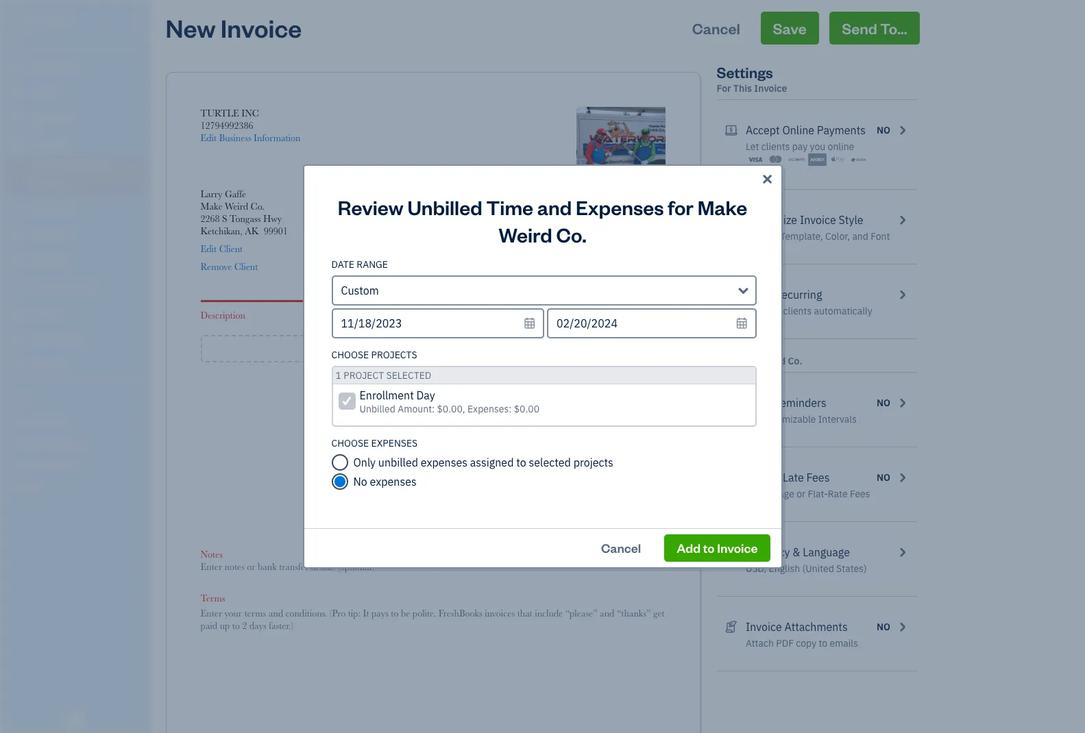 Task type: locate. For each thing, give the bounding box(es) containing it.
1 vertical spatial expenses
[[370, 475, 417, 489]]

weird down the gaffe
[[225, 201, 248, 212]]

add a line
[[410, 340, 475, 357]]

bill
[[746, 305, 760, 317]]

a for discount
[[524, 400, 529, 411]]

make
[[698, 194, 748, 220], [201, 201, 223, 212], [746, 288, 772, 302], [734, 355, 757, 368]]

1 horizontal spatial cancel
[[692, 19, 740, 38]]

0 vertical spatial cancel
[[692, 19, 740, 38]]

1 horizontal spatial to
[[703, 540, 715, 556]]

1 choose from the top
[[332, 349, 369, 361]]

add left discount
[[505, 400, 522, 411]]

2 edit from the top
[[201, 243, 217, 254]]

2 no from the top
[[877, 397, 891, 409]]

3 chevronright image from the top
[[896, 395, 909, 411]]

send left to...
[[842, 19, 878, 38]]

0 vertical spatial to
[[516, 456, 526, 470]]

date up the "due"
[[480, 204, 498, 215]]

0 horizontal spatial cancel button
[[589, 535, 654, 562]]

1 chevronright image from the top
[[896, 122, 909, 139]]

let clients pay you online
[[746, 141, 855, 153]]

information
[[254, 132, 301, 143]]

0 vertical spatial and
[[537, 194, 572, 220]]

payment image
[[9, 202, 25, 216]]

bill your clients automatically
[[746, 305, 873, 317]]

chevronright image for invoice attachments
[[896, 619, 909, 636]]

unbilled inside 1 project selected enrollment day unbilled amount: $0.00, expenses: $0.00
[[360, 403, 396, 416]]

0 horizontal spatial add
[[410, 340, 435, 357]]

1 chevronright image from the top
[[896, 287, 909, 303]]

bank connections image
[[10, 459, 147, 470]]

0 vertical spatial expenses
[[421, 456, 468, 470]]

expenses:
[[468, 403, 512, 416]]

choose up only
[[332, 437, 369, 450]]

payments
[[817, 123, 866, 137]]

0 horizontal spatial to
[[516, 456, 526, 470]]

charge
[[746, 471, 780, 485]]

0 vertical spatial fees
[[807, 471, 830, 485]]

choose inside option group
[[332, 437, 369, 450]]

turtle up owner
[[11, 12, 50, 26]]

choose up 1
[[332, 349, 369, 361]]

cancel inside "review unbilled time and expenses for make weird co." dialog
[[601, 540, 641, 556]]

weird inside the larry gaffe make weird co. 2268 s tongass hwy ketchikan, ak  99901 edit client remove client
[[225, 201, 248, 212]]

make inside review unbilled time and expenses for make weird co.
[[698, 194, 748, 220]]

turtle up 12794992386
[[201, 108, 239, 119]]

line left total on the top right of the page
[[625, 310, 643, 321]]

for make weird co.
[[717, 355, 803, 368]]

2 vertical spatial co.
[[788, 355, 803, 368]]

reminders
[[774, 396, 827, 410]]

review
[[338, 194, 404, 220]]

currencyandlanguage image
[[725, 544, 738, 561]]

to left selected
[[516, 456, 526, 470]]

cancel
[[692, 19, 740, 38], [601, 540, 641, 556]]

1 no from the top
[[877, 124, 891, 136]]

inc inside turtle inc 12794992386 edit business information
[[242, 108, 259, 119]]

1 horizontal spatial a
[[524, 400, 529, 411]]

cancel button inside "review unbilled time and expenses for make weird co." dialog
[[589, 535, 654, 562]]

clients
[[762, 141, 790, 153], [783, 305, 812, 317]]

to left the currencyandlanguage image
[[703, 540, 715, 556]]

2 horizontal spatial add
[[677, 540, 701, 556]]

turtle inside turtle inc 12794992386 edit business information
[[201, 108, 239, 119]]

0 horizontal spatial cancel
[[601, 540, 641, 556]]

invoice inside button
[[717, 540, 758, 556]]

currency
[[746, 546, 790, 560]]

plus image
[[391, 342, 406, 356]]

1 vertical spatial to
[[703, 540, 715, 556]]

invoices image
[[725, 619, 738, 636]]

0 vertical spatial choose
[[332, 349, 369, 361]]

1 horizontal spatial co.
[[556, 221, 587, 248]]

12794992386
[[201, 120, 253, 131]]

co. up the reminders
[[788, 355, 803, 368]]

make right for
[[698, 194, 748, 220]]

let
[[746, 141, 759, 153]]

turtle inc owner
[[11, 12, 72, 38]]

0 vertical spatial a
[[438, 340, 446, 357]]

0 vertical spatial inc
[[53, 12, 72, 26]]

unbilled left the of in the left top of the page
[[408, 194, 483, 220]]

and inside review unbilled time and expenses for make weird co.
[[537, 194, 572, 220]]

client right remove
[[234, 261, 258, 272]]

1 vertical spatial a
[[524, 400, 529, 411]]

1 horizontal spatial send
[[842, 19, 878, 38]]

new
[[166, 12, 216, 44]]

5 chevronright image from the top
[[896, 619, 909, 636]]

1 vertical spatial and
[[853, 230, 869, 243]]

usd,
[[746, 563, 767, 575]]

0 horizontal spatial line
[[449, 340, 475, 357]]

1 vertical spatial co.
[[556, 221, 587, 248]]

unbilled inside review unbilled time and expenses for make weird co.
[[408, 194, 483, 220]]

invoice attachments
[[746, 621, 848, 634]]

Reference Number text field
[[565, 234, 665, 245]]

1 vertical spatial add
[[505, 400, 522, 411]]

1 horizontal spatial unbilled
[[408, 194, 483, 220]]

1 vertical spatial for
[[717, 355, 731, 368]]

timer image
[[9, 280, 25, 294]]

1 vertical spatial fees
[[850, 488, 871, 501]]

line down start date in mm/dd/yyyy format text field
[[449, 340, 475, 357]]

unbilled
[[408, 194, 483, 220], [360, 403, 396, 416]]

0 vertical spatial co.
[[251, 201, 265, 212]]

inc
[[53, 12, 72, 26], [242, 108, 259, 119]]

0.00
[[649, 415, 665, 426]]

save button
[[761, 12, 819, 45]]

invoice
[[221, 12, 302, 44], [754, 82, 787, 95], [480, 189, 507, 200], [800, 213, 836, 227], [717, 540, 758, 556], [746, 621, 782, 634]]

clients down recurring
[[783, 305, 812, 317]]

0 horizontal spatial turtle
[[11, 12, 50, 26]]

line inside button
[[449, 340, 475, 357]]

0 horizontal spatial and
[[537, 194, 572, 220]]

team members image
[[10, 416, 147, 426]]

0 horizontal spatial expenses
[[370, 475, 417, 489]]

add to invoice
[[677, 540, 758, 556]]

1 horizontal spatial turtle
[[201, 108, 239, 119]]

larry
[[201, 189, 222, 200]]

client image
[[9, 86, 25, 99]]

to inside button
[[703, 540, 715, 556]]

automatically
[[814, 305, 873, 317]]

customizable
[[758, 413, 816, 426]]

copy
[[796, 638, 817, 650]]

customize
[[746, 213, 798, 227]]

edit inside turtle inc 12794992386 edit business information
[[201, 132, 217, 143]]

1 vertical spatial choose
[[332, 437, 369, 450]]

to right copy
[[819, 638, 828, 650]]

edit down 12794992386
[[201, 132, 217, 143]]

no for invoice attachments
[[877, 621, 891, 634]]

1 vertical spatial inc
[[242, 108, 259, 119]]

0 horizontal spatial inc
[[53, 12, 72, 26]]

rate down custom field
[[510, 310, 528, 321]]

1 horizontal spatial inc
[[242, 108, 259, 119]]

co. inside the larry gaffe make weird co. 2268 s tongass hwy ketchikan, ak  99901 edit client remove client
[[251, 201, 265, 212]]

chevronright image
[[896, 287, 909, 303], [896, 470, 909, 486]]

weird down 'issue'
[[499, 221, 552, 248]]

0 vertical spatial date
[[480, 204, 498, 215]]

money image
[[9, 307, 25, 320]]

send inside button
[[842, 19, 878, 38]]

add for add to invoice
[[677, 540, 701, 556]]

expense image
[[9, 228, 25, 242]]

Issue date in MM/DD/YYYY format text field
[[576, 204, 676, 215]]

date
[[332, 259, 354, 271]]

0 vertical spatial add
[[410, 340, 435, 357]]

for
[[717, 82, 731, 95], [717, 355, 731, 368]]

rate right the or on the bottom of the page
[[828, 488, 848, 501]]

for down refresh "icon"
[[717, 355, 731, 368]]

chevronright image
[[896, 122, 909, 139], [896, 212, 909, 228], [896, 395, 909, 411], [896, 544, 909, 561], [896, 619, 909, 636]]

client up remove client button
[[219, 243, 243, 254]]

1 vertical spatial edit
[[201, 243, 217, 254]]

1 vertical spatial cancel button
[[589, 535, 654, 562]]

due
[[480, 219, 496, 230]]

2268
[[201, 213, 220, 224]]

selected
[[386, 370, 431, 382]]

0 horizontal spatial co.
[[251, 201, 265, 212]]

for inside the 'settings for this invoice'
[[717, 82, 731, 95]]

0 vertical spatial edit
[[201, 132, 217, 143]]

0 horizontal spatial unbilled
[[360, 403, 396, 416]]

currency & language
[[746, 546, 850, 560]]

add inside button
[[677, 540, 701, 556]]

fees right flat-
[[850, 488, 871, 501]]

1 horizontal spatial rate
[[828, 488, 848, 501]]

font
[[871, 230, 890, 243]]

settings image
[[10, 481, 147, 492]]

End date in MM/DD/YYYY format text field
[[547, 309, 757, 339]]

chevronright image for accept online payments
[[896, 122, 909, 139]]

0 vertical spatial unbilled
[[408, 194, 483, 220]]

cancel button
[[680, 12, 753, 45], [589, 535, 654, 562]]

co.
[[251, 201, 265, 212], [556, 221, 587, 248], [788, 355, 803, 368]]

settings for this invoice
[[717, 62, 787, 95]]

a down start date in mm/dd/yyyy format text field
[[438, 340, 446, 357]]

accept online payments
[[746, 123, 866, 137]]

make down larry in the left of the page
[[201, 201, 223, 212]]

1 vertical spatial cancel
[[601, 540, 641, 556]]

1 vertical spatial rate
[[828, 488, 848, 501]]

turtle for turtle inc 12794992386 edit business information
[[201, 108, 239, 119]]

to inside choose expenses option group
[[516, 456, 526, 470]]

chevronright image for no
[[896, 470, 909, 486]]

and down style
[[853, 230, 869, 243]]

a
[[438, 340, 446, 357], [524, 400, 529, 411]]

1 horizontal spatial cancel button
[[680, 12, 753, 45]]

2 horizontal spatial weird
[[760, 355, 786, 368]]

expenses down unbilled
[[370, 475, 417, 489]]

0 vertical spatial cancel button
[[680, 12, 753, 45]]

expenses right unbilled
[[421, 456, 468, 470]]

1 vertical spatial turtle
[[201, 108, 239, 119]]

1 vertical spatial line
[[449, 340, 475, 357]]

inc inside turtle inc owner
[[53, 12, 72, 26]]

turtle inside turtle inc owner
[[11, 12, 50, 26]]

1 vertical spatial chevronright image
[[896, 470, 909, 486]]

and for expenses
[[537, 194, 572, 220]]

bank image
[[850, 153, 868, 167]]

turtle
[[11, 12, 50, 26], [201, 108, 239, 119]]

attachments
[[785, 621, 848, 634]]

co. down expenses
[[556, 221, 587, 248]]

line
[[625, 310, 643, 321], [449, 340, 475, 357]]

co. up tongass
[[251, 201, 265, 212]]

2 vertical spatial add
[[677, 540, 701, 556]]

online
[[828, 141, 855, 153]]

paintbrush image
[[725, 212, 738, 228]]

0 vertical spatial turtle
[[11, 12, 50, 26]]

date down "date of issue"
[[498, 219, 517, 230]]

1 vertical spatial weird
[[499, 221, 552, 248]]

4 no from the top
[[877, 621, 891, 634]]

pdf
[[776, 638, 794, 650]]

main element
[[0, 0, 185, 734]]

add right plus icon
[[410, 340, 435, 357]]

send to... button
[[830, 12, 920, 45]]

paid
[[549, 457, 566, 468]]

1 horizontal spatial weird
[[499, 221, 552, 248]]

weird up send reminders
[[760, 355, 786, 368]]

dashboard image
[[9, 60, 25, 73]]

1 horizontal spatial add
[[505, 400, 522, 411]]

2 vertical spatial weird
[[760, 355, 786, 368]]

0 vertical spatial weird
[[225, 201, 248, 212]]

add
[[410, 340, 435, 357], [505, 400, 522, 411], [677, 540, 701, 556]]

0 vertical spatial chevronright image
[[896, 287, 909, 303]]

make inside the larry gaffe make weird co. 2268 s tongass hwy ketchikan, ak  99901 edit client remove client
[[201, 201, 223, 212]]

rate
[[510, 310, 528, 321], [828, 488, 848, 501]]

Terms text field
[[201, 608, 665, 632]]

3 no from the top
[[877, 472, 891, 484]]

edit up remove
[[201, 243, 217, 254]]

for left this
[[717, 82, 731, 95]]

1 vertical spatial unbilled
[[360, 403, 396, 416]]

edit client button
[[201, 243, 243, 255]]

qty
[[582, 310, 597, 321]]

states)
[[837, 563, 867, 575]]

expenses
[[421, 456, 468, 470], [370, 475, 417, 489]]

2 choose from the top
[[332, 437, 369, 450]]

fees up flat-
[[807, 471, 830, 485]]

1 horizontal spatial and
[[853, 230, 869, 243]]

DATE RANGE field
[[332, 276, 757, 306]]

and right 'issue'
[[537, 194, 572, 220]]

0 horizontal spatial a
[[438, 340, 446, 357]]

no for charge late fees
[[877, 472, 891, 484]]

s
[[222, 213, 227, 224]]

1 for from the top
[[717, 82, 731, 95]]

only unbilled expenses assigned to selected projects
[[353, 456, 614, 470]]

0 horizontal spatial weird
[[225, 201, 248, 212]]

a left discount
[[524, 400, 529, 411]]

turtle inc 12794992386 edit business information
[[201, 108, 301, 143]]

0 vertical spatial for
[[717, 82, 731, 95]]

send up at
[[746, 396, 771, 410]]

apps image
[[10, 394, 147, 405]]

0 vertical spatial line
[[625, 310, 643, 321]]

due date
[[480, 219, 517, 230]]

clients down accept
[[762, 141, 790, 153]]

unbilled down enrollment
[[360, 403, 396, 416]]

and
[[537, 194, 572, 220], [853, 230, 869, 243]]

amount
[[515, 457, 546, 468]]

2 chevronright image from the top
[[896, 470, 909, 486]]

2 horizontal spatial to
[[819, 638, 828, 650]]

Start date in MM/DD/YYYY format text field
[[332, 309, 544, 339]]

0 horizontal spatial rate
[[510, 310, 528, 321]]

1 vertical spatial send
[[746, 396, 771, 410]]

no expenses
[[353, 475, 417, 489]]

projects
[[574, 456, 614, 470]]

0 vertical spatial send
[[842, 19, 878, 38]]

weird inside review unbilled time and expenses for make weird co.
[[499, 221, 552, 248]]

settings
[[717, 62, 773, 82]]

send for send reminders
[[746, 396, 771, 410]]

1 edit from the top
[[201, 132, 217, 143]]

0 horizontal spatial fees
[[807, 471, 830, 485]]

save
[[773, 19, 807, 38]]

invoice image
[[9, 138, 25, 152]]

cancel button for add to invoice
[[589, 535, 654, 562]]

add left the currencyandlanguage image
[[677, 540, 701, 556]]

line total
[[625, 310, 665, 321]]

0 horizontal spatial send
[[746, 396, 771, 410]]



Task type: vqa. For each thing, say whether or not it's contained in the screenshot.
bottom 30 'button'
no



Task type: describe. For each thing, give the bounding box(es) containing it.
estimate image
[[9, 112, 25, 125]]

1 horizontal spatial fees
[[850, 488, 871, 501]]

intervals
[[819, 413, 857, 426]]

$0.00
[[514, 403, 540, 416]]

report image
[[9, 359, 25, 372]]

co. inside review unbilled time and expenses for make weird co.
[[556, 221, 587, 248]]

late
[[783, 471, 804, 485]]

2 vertical spatial to
[[819, 638, 828, 650]]

onlinesales image
[[725, 122, 738, 139]]

to...
[[881, 19, 908, 38]]

you
[[810, 141, 826, 153]]

or
[[797, 488, 806, 501]]

ketchikan,
[[201, 226, 243, 237]]

tax
[[551, 415, 566, 426]]

tongass
[[230, 213, 261, 224]]

usd, english (united states)
[[746, 563, 867, 575]]

color,
[[826, 230, 850, 243]]

english
[[769, 563, 800, 575]]

only
[[353, 456, 376, 470]]

for
[[668, 194, 694, 220]]

issue
[[512, 204, 531, 215]]

date range
[[332, 259, 388, 271]]

enrollment
[[360, 389, 414, 402]]

total
[[645, 310, 665, 321]]

range
[[357, 259, 388, 271]]

chevronright image for send reminders
[[896, 395, 909, 411]]

recurring
[[775, 288, 822, 302]]

visa image
[[746, 153, 764, 167]]

2 for from the top
[[717, 355, 731, 368]]

project image
[[9, 254, 25, 268]]

remove
[[201, 261, 232, 272]]

$0.00,
[[437, 403, 465, 416]]

chevronright image for make recurring
[[896, 287, 909, 303]]

your
[[762, 305, 781, 317]]

99901
[[264, 226, 288, 237]]

cancel button for save
[[680, 12, 753, 45]]

add for add a discount
[[505, 400, 522, 411]]

selected
[[529, 456, 571, 470]]

freshbooks image
[[64, 712, 86, 728]]

custom
[[341, 284, 379, 298]]

language
[[803, 546, 850, 560]]

flat-
[[808, 488, 828, 501]]

time
[[487, 194, 534, 220]]

1 horizontal spatial expenses
[[421, 456, 468, 470]]

invoice number
[[480, 189, 542, 200]]

mastercard image
[[767, 153, 785, 167]]

send to...
[[842, 19, 908, 38]]

add for add a line
[[410, 340, 435, 357]]

new invoice
[[166, 12, 302, 44]]

add a line button
[[201, 335, 665, 363]]

discover image
[[788, 153, 806, 167]]

1 vertical spatial clients
[[783, 305, 812, 317]]

add a discount button
[[505, 399, 566, 411]]

make recurring
[[746, 288, 822, 302]]

cancel for add to invoice
[[601, 540, 641, 556]]

terms
[[201, 593, 225, 604]]

accept
[[746, 123, 780, 137]]

discount
[[531, 400, 566, 411]]

choose projects
[[332, 349, 417, 361]]

invoice inside the 'settings for this invoice'
[[754, 82, 787, 95]]

send reminders
[[746, 396, 827, 410]]

no for send reminders
[[877, 397, 891, 409]]

change
[[746, 230, 778, 243]]

customize invoice style
[[746, 213, 864, 227]]

pay
[[792, 141, 808, 153]]

make down bill
[[734, 355, 757, 368]]

close image
[[761, 171, 775, 188]]

review unbilled time and expenses for make weird co. dialog
[[0, 148, 1085, 586]]

choose for choose projects
[[332, 349, 369, 361]]

projects
[[371, 349, 417, 361]]

0 vertical spatial client
[[219, 243, 243, 254]]

1 horizontal spatial line
[[625, 310, 643, 321]]

cancel for save
[[692, 19, 740, 38]]

assigned
[[470, 456, 514, 470]]

business
[[219, 132, 251, 143]]

emails
[[830, 638, 858, 650]]

items and services image
[[10, 437, 147, 448]]

choose for choose expenses
[[332, 437, 369, 450]]

Notes text field
[[201, 561, 665, 573]]

apple pay image
[[829, 153, 848, 167]]

charge late fees
[[746, 471, 830, 485]]

amount:
[[398, 403, 435, 416]]

send for send to...
[[842, 19, 878, 38]]

2 chevronright image from the top
[[896, 212, 909, 228]]

turtle for turtle inc owner
[[11, 12, 50, 26]]

0 vertical spatial clients
[[762, 141, 790, 153]]

edit business information button
[[201, 132, 301, 144]]

choose expenses
[[332, 437, 418, 450]]

at
[[746, 413, 755, 426]]

this
[[734, 82, 752, 95]]

0 vertical spatial rate
[[510, 310, 528, 321]]

add a discount
[[505, 400, 566, 411]]

project
[[344, 370, 384, 382]]

&
[[793, 546, 800, 560]]

expenses
[[371, 437, 418, 450]]

style
[[839, 213, 864, 227]]

owner
[[11, 27, 36, 38]]

1 project selected enrollment day unbilled amount: $0.00, expenses: $0.00
[[336, 370, 540, 416]]

choose expenses option group
[[332, 437, 757, 490]]

make up bill
[[746, 288, 772, 302]]

no for accept online payments
[[877, 124, 891, 136]]

change template, color, and font
[[746, 230, 890, 243]]

gaffe
[[225, 189, 246, 200]]

2 horizontal spatial co.
[[788, 355, 803, 368]]

review unbilled time and expenses for make weird co.
[[338, 194, 748, 248]]

larry gaffe make weird co. 2268 s tongass hwy ketchikan, ak  99901 edit client remove client
[[201, 189, 288, 272]]

hwy
[[263, 213, 282, 224]]

american express image
[[808, 153, 827, 167]]

1 vertical spatial date
[[498, 219, 517, 230]]

edit inside the larry gaffe make weird co. 2268 s tongass hwy ketchikan, ak  99901 edit client remove client
[[201, 243, 217, 254]]

refresh image
[[725, 287, 738, 303]]

chart image
[[9, 333, 25, 346]]

and for font
[[853, 230, 869, 243]]

amount paid
[[515, 457, 566, 468]]

4 chevronright image from the top
[[896, 544, 909, 561]]

1 vertical spatial client
[[234, 261, 258, 272]]

1
[[336, 370, 341, 382]]

percentage
[[746, 488, 795, 501]]

percentage or flat-rate fees
[[746, 488, 871, 501]]

no
[[353, 475, 367, 489]]

inc for turtle inc owner
[[53, 12, 72, 26]]

a for line
[[438, 340, 446, 357]]

at customizable intervals
[[746, 413, 857, 426]]

inc for turtle inc 12794992386 edit business information
[[242, 108, 259, 119]]



